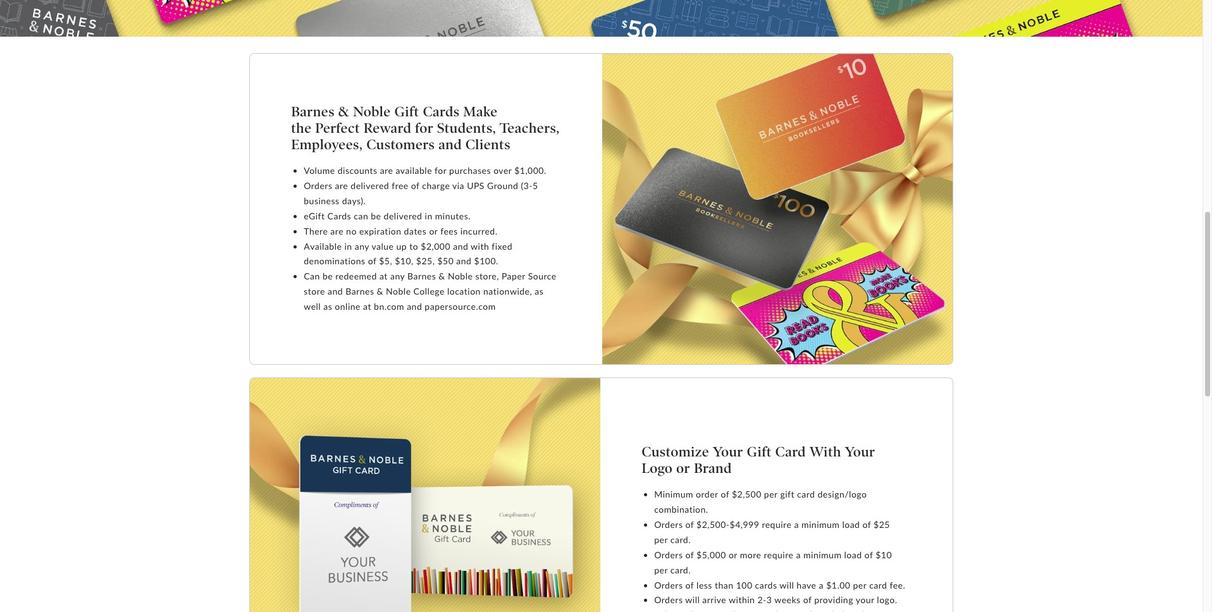 Task type: vqa. For each thing, say whether or not it's contained in the screenshot.
the Cards to the right
yes



Task type: describe. For each thing, give the bounding box(es) containing it.
charge
[[422, 180, 450, 191]]

for students, teachers, employees, customers and clients
[[291, 120, 560, 153]]

papersource.com
[[425, 301, 496, 312]]

reward
[[364, 120, 411, 137]]

of left less
[[685, 580, 694, 591]]

design/logo
[[818, 489, 867, 500]]

$25,
[[416, 256, 435, 267]]

1 vertical spatial minimum
[[803, 549, 842, 560]]

for inside volume discounts are available for purchases over $1,000. orders are delivered free of charge via ups ground (3-5 business days). egift cards can be delivered in minutes. there are no expiration dates or fees incurred. available in any value up to $2,000 and with fixed denominations of $5, $10, $25, $50 and $100. can be redeemed at any barnes & noble store, paper source store and barnes & noble college location nationwide, as well as online at bn.com and papersource.com
[[435, 165, 447, 176]]

cards
[[755, 580, 777, 591]]

paper
[[502, 271, 525, 282]]

1 vertical spatial require
[[764, 549, 794, 560]]

orders inside volume discounts are available for purchases over $1,000. orders are delivered free of charge via ups ground (3-5 business days). egift cards can be delivered in minutes. there are no expiration dates or fees incurred. available in any value up to $2,000 and with fixed denominations of $5, $10, $25, $50 and $100. can be redeemed at any barnes & noble store, paper source store and barnes & noble college location nationwide, as well as online at bn.com and papersource.com
[[304, 180, 332, 191]]

of left the $5,000
[[685, 549, 694, 560]]

0 vertical spatial will
[[780, 580, 794, 591]]

less
[[697, 580, 712, 591]]

$50
[[437, 256, 454, 267]]

1 horizontal spatial at
[[379, 271, 388, 282]]

app screen displaying manga image
[[602, 54, 953, 364]]

college
[[413, 286, 445, 297]]

store
[[304, 286, 325, 297]]

available
[[396, 165, 432, 176]]

1 vertical spatial as
[[323, 301, 332, 312]]

2 vertical spatial a
[[819, 580, 824, 591]]

1 vertical spatial card
[[869, 580, 887, 591]]

$10
[[876, 549, 892, 560]]

dates
[[404, 226, 427, 236]]

0 vertical spatial require
[[762, 519, 792, 530]]

2 vertical spatial are
[[330, 226, 344, 236]]

1 vertical spatial a
[[796, 549, 801, 560]]

can
[[304, 271, 320, 282]]

orders down combination. on the right bottom
[[654, 519, 683, 530]]

of down combination. on the right bottom
[[685, 519, 694, 530]]

& inside 'barnes & noble gift cards make the perfect reward'
[[338, 103, 349, 120]]

free
[[392, 180, 408, 191]]

fees
[[440, 226, 458, 236]]

$25
[[874, 519, 890, 530]]

can
[[354, 210, 368, 221]]

the
[[291, 120, 312, 137]]

1 vertical spatial at
[[363, 301, 371, 312]]

2 horizontal spatial barnes
[[407, 271, 436, 282]]

0 vertical spatial a
[[794, 519, 799, 530]]

1 your from the left
[[713, 443, 743, 460]]

1 horizontal spatial any
[[390, 271, 405, 282]]

minutes.
[[435, 210, 471, 221]]

orders left the $5,000
[[654, 549, 683, 560]]

minimum order of $2,500 per gift card design/logo combination. orders of $2,500-$4,999 require a minimum load of $25 per card. orders of $5,000 or more require a minimum load of $10 per card. orders of less than 100 cards will have a $1.00 per card fee. orders will arrive within 2-3 weeks of providing your logo.
[[654, 489, 905, 606]]

store,
[[475, 271, 499, 282]]

cards inside 'barnes & noble gift cards make the perfect reward'
[[423, 103, 460, 120]]

$100.
[[474, 256, 498, 267]]

well
[[304, 301, 321, 312]]

$1.00
[[826, 580, 850, 591]]

of down have
[[803, 595, 812, 606]]

5
[[533, 180, 538, 191]]

ground
[[487, 180, 518, 191]]

1 vertical spatial noble
[[448, 271, 473, 282]]

no
[[346, 226, 357, 236]]

fixed
[[492, 241, 512, 251]]

more
[[740, 549, 761, 560]]

volume discounts are available for purchases over $1,000. orders are delivered free of charge via ups ground (3-5 business days). egift cards can be delivered in minutes. there are no expiration dates or fees incurred. available in any value up to $2,000 and with fixed denominations of $5, $10, $25, $50 and $100. can be redeemed at any barnes & noble store, paper source store and barnes & noble college location nationwide, as well as online at bn.com and papersource.com
[[304, 165, 557, 312]]

1 horizontal spatial per
[[853, 580, 867, 591]]

noble inside 'barnes & noble gift cards make the perfect reward'
[[353, 103, 391, 120]]

barnes & noble gift cards make the perfect reward
[[291, 103, 498, 137]]

barnes inside 'barnes & noble gift cards make the perfect reward'
[[291, 103, 335, 120]]

online
[[335, 301, 361, 312]]

incurred.
[[460, 226, 497, 236]]

logo or brand
[[642, 460, 732, 477]]

of left the $25
[[863, 519, 871, 530]]

gift inside customize your gift card with your logo or brand
[[747, 443, 772, 460]]

2 per card. from the top
[[654, 565, 691, 575]]

1 per card. from the top
[[654, 534, 691, 545]]

than
[[715, 580, 734, 591]]

the perfect gift & rewards incentive image
[[0, 0, 1203, 37]]

of right free
[[411, 180, 420, 191]]

fee.
[[890, 580, 905, 591]]

$5,
[[379, 256, 392, 267]]

have
[[797, 580, 816, 591]]

2 your from the left
[[845, 443, 875, 460]]

$2,500
[[732, 489, 761, 500]]

1 vertical spatial load
[[844, 549, 862, 560]]

$2,000
[[421, 241, 450, 251]]

1 vertical spatial &
[[439, 271, 445, 282]]

denominations
[[304, 256, 365, 267]]

3
[[767, 595, 772, 606]]

0 vertical spatial minimum
[[801, 519, 840, 530]]

and down fees at the top left of page
[[453, 241, 468, 251]]

via
[[452, 180, 464, 191]]

gift
[[780, 489, 795, 500]]

0 vertical spatial load
[[842, 519, 860, 530]]



Task type: locate. For each thing, give the bounding box(es) containing it.
noble up 'customers'
[[353, 103, 391, 120]]

0 vertical spatial card
[[797, 489, 815, 500]]

your
[[713, 443, 743, 460], [845, 443, 875, 460]]

1 horizontal spatial as
[[535, 286, 544, 297]]

100
[[736, 580, 752, 591]]

value
[[372, 241, 394, 251]]

0 vertical spatial be
[[371, 210, 381, 221]]

logo.
[[877, 595, 897, 606]]

0 vertical spatial are
[[380, 165, 393, 176]]

0 vertical spatial cards
[[423, 103, 460, 120]]

expiration
[[359, 226, 401, 236]]

orders left less
[[654, 580, 683, 591]]

are up free
[[380, 165, 393, 176]]

or left more
[[729, 549, 737, 560]]

cards left make
[[423, 103, 460, 120]]

for inside for students, teachers, employees, customers and clients
[[415, 120, 434, 137]]

$4,999
[[730, 519, 759, 530]]

1 vertical spatial per card.
[[654, 565, 691, 575]]

delivered up dates
[[384, 210, 422, 221]]

available
[[304, 241, 342, 251]]

and clients
[[438, 136, 510, 153]]

per up your
[[853, 580, 867, 591]]

1 horizontal spatial &
[[377, 286, 383, 297]]

gift up 'customers'
[[394, 103, 419, 120]]

for up charge
[[435, 165, 447, 176]]

or inside the minimum order of $2,500 per gift card design/logo combination. orders of $2,500-$4,999 require a minimum load of $25 per card. orders of $5,000 or more require a minimum load of $10 per card. orders of less than 100 cards will have a $1.00 per card fee. orders will arrive within 2-3 weeks of providing your logo.
[[729, 549, 737, 560]]

of left $5, on the left top
[[368, 256, 376, 267]]

perfect
[[315, 120, 360, 137]]

a right have
[[819, 580, 824, 591]]

require right more
[[764, 549, 794, 560]]

be right can at the top of page
[[371, 210, 381, 221]]

1 vertical spatial be
[[323, 271, 333, 282]]

in down no
[[344, 241, 352, 251]]

your up $2,500
[[713, 443, 743, 460]]

0 horizontal spatial for
[[415, 120, 434, 137]]

1 horizontal spatial your
[[845, 443, 875, 460]]

barnes
[[291, 103, 335, 120], [407, 271, 436, 282], [346, 286, 374, 297]]

order
[[696, 489, 718, 500]]

gift
[[394, 103, 419, 120], [747, 443, 772, 460]]

1 vertical spatial are
[[335, 180, 348, 191]]

be right can
[[323, 271, 333, 282]]

combination.
[[654, 504, 708, 515]]

$2,500-
[[697, 519, 730, 530]]

with
[[809, 443, 841, 460]]

1 vertical spatial delivered
[[384, 210, 422, 221]]

any down $10,
[[390, 271, 405, 282]]

or
[[429, 226, 438, 236], [729, 549, 737, 560]]

delivered
[[351, 180, 389, 191], [384, 210, 422, 221]]

cards up no
[[327, 210, 351, 221]]

noble up bn.com
[[386, 286, 411, 297]]

2 vertical spatial &
[[377, 286, 383, 297]]

minimum up $1.00
[[803, 549, 842, 560]]

require
[[762, 519, 792, 530], [764, 549, 794, 560]]

per left gift
[[764, 489, 778, 500]]

a
[[794, 519, 799, 530], [796, 549, 801, 560], [819, 580, 824, 591]]

&
[[338, 103, 349, 120], [439, 271, 445, 282], [377, 286, 383, 297]]

& up employees,
[[338, 103, 349, 120]]

will up the weeks
[[780, 580, 794, 591]]

or up $2,000
[[429, 226, 438, 236]]

load left the $25
[[842, 519, 860, 530]]

customize your gift card with your logo or brand
[[642, 443, 875, 477]]

customize
[[642, 443, 709, 460]]

nationwide,
[[483, 286, 532, 297]]

providing
[[814, 595, 853, 606]]

0 vertical spatial &
[[338, 103, 349, 120]]

1 horizontal spatial card
[[869, 580, 887, 591]]

delivered down discounts
[[351, 180, 389, 191]]

will
[[780, 580, 794, 591], [685, 595, 700, 606]]

1 vertical spatial in
[[344, 241, 352, 251]]

0 vertical spatial or
[[429, 226, 438, 236]]

business
[[304, 195, 339, 206]]

1 horizontal spatial will
[[780, 580, 794, 591]]

per card.
[[654, 534, 691, 545], [654, 565, 691, 575]]

orders left arrive
[[654, 595, 683, 606]]

your right with
[[845, 443, 875, 460]]

purchases
[[449, 165, 491, 176]]

arrive
[[702, 595, 726, 606]]

noble
[[353, 103, 391, 120], [448, 271, 473, 282], [386, 286, 411, 297]]

barnes down $25,
[[407, 271, 436, 282]]

0 vertical spatial as
[[535, 286, 544, 297]]

0 horizontal spatial your
[[713, 443, 743, 460]]

1 vertical spatial cards
[[327, 210, 351, 221]]

be
[[371, 210, 381, 221], [323, 271, 333, 282]]

0 vertical spatial at
[[379, 271, 388, 282]]

0 horizontal spatial &
[[338, 103, 349, 120]]

up
[[396, 241, 407, 251]]

1 vertical spatial will
[[685, 595, 700, 606]]

any down no
[[355, 241, 369, 251]]

at down $5, on the left top
[[379, 271, 388, 282]]

and down the college on the top left of page
[[407, 301, 422, 312]]

weeks
[[774, 595, 801, 606]]

1 horizontal spatial for
[[435, 165, 447, 176]]

load left $10
[[844, 549, 862, 560]]

customers
[[366, 136, 435, 153]]

1 horizontal spatial cards
[[423, 103, 460, 120]]

1 vertical spatial per
[[853, 580, 867, 591]]

discounts
[[338, 165, 377, 176]]

a up have
[[796, 549, 801, 560]]

a down gift
[[794, 519, 799, 530]]

0 horizontal spatial at
[[363, 301, 371, 312]]

0 vertical spatial per card.
[[654, 534, 691, 545]]

0 horizontal spatial will
[[685, 595, 700, 606]]

2 vertical spatial noble
[[386, 286, 411, 297]]

are up days).
[[335, 180, 348, 191]]

0 horizontal spatial per
[[764, 489, 778, 500]]

or inside volume discounts are available for purchases over $1,000. orders are delivered free of charge via ups ground (3-5 business days). egift cards can be delivered in minutes. there are no expiration dates or fees incurred. available in any value up to $2,000 and with fixed denominations of $5, $10, $25, $50 and $100. can be redeemed at any barnes & noble store, paper source store and barnes & noble college location nationwide, as well as online at bn.com and papersource.com
[[429, 226, 438, 236]]

orders down volume
[[304, 180, 332, 191]]

and up online
[[328, 286, 343, 297]]

of left $10
[[864, 549, 873, 560]]

0 vertical spatial noble
[[353, 103, 391, 120]]

card up logo.
[[869, 580, 887, 591]]

0 horizontal spatial card
[[797, 489, 815, 500]]

as down source on the left top of page
[[535, 286, 544, 297]]

(3-
[[521, 180, 533, 191]]

cards
[[423, 103, 460, 120], [327, 210, 351, 221]]

1 horizontal spatial be
[[371, 210, 381, 221]]

0 vertical spatial in
[[425, 210, 433, 221]]

barnes down redeemed
[[346, 286, 374, 297]]

in up dates
[[425, 210, 433, 221]]

within
[[729, 595, 755, 606]]

card right gift
[[797, 489, 815, 500]]

0 vertical spatial per
[[764, 489, 778, 500]]

make
[[463, 103, 498, 120]]

volume
[[304, 165, 335, 176]]

0 horizontal spatial or
[[429, 226, 438, 236]]

0 horizontal spatial cards
[[327, 210, 351, 221]]

2 horizontal spatial &
[[439, 271, 445, 282]]

redeemed
[[335, 271, 377, 282]]

0 horizontal spatial be
[[323, 271, 333, 282]]

at right online
[[363, 301, 371, 312]]

0 horizontal spatial any
[[355, 241, 369, 251]]

0 horizontal spatial gift
[[394, 103, 419, 120]]

1 vertical spatial barnes
[[407, 271, 436, 282]]

there
[[304, 226, 328, 236]]

1 horizontal spatial in
[[425, 210, 433, 221]]

with
[[471, 241, 489, 251]]

$5,000
[[697, 549, 726, 560]]

are left no
[[330, 226, 344, 236]]

& up bn.com
[[377, 286, 383, 297]]

of
[[411, 180, 420, 191], [368, 256, 376, 267], [721, 489, 729, 500], [685, 519, 694, 530], [863, 519, 871, 530], [685, 549, 694, 560], [864, 549, 873, 560], [685, 580, 694, 591], [803, 595, 812, 606]]

ups
[[467, 180, 485, 191]]

2 vertical spatial barnes
[[346, 286, 374, 297]]

are
[[380, 165, 393, 176], [335, 180, 348, 191], [330, 226, 344, 236]]

load
[[842, 519, 860, 530], [844, 549, 862, 560]]

cards inside volume discounts are available for purchases over $1,000. orders are delivered free of charge via ups ground (3-5 business days). egift cards can be delivered in minutes. there are no expiration dates or fees incurred. available in any value up to $2,000 and with fixed denominations of $5, $10, $25, $50 and $100. can be redeemed at any barnes & noble store, paper source store and barnes & noble college location nationwide, as well as online at bn.com and papersource.com
[[327, 210, 351, 221]]

to
[[409, 241, 418, 251]]

and right $50
[[456, 256, 472, 267]]

0 horizontal spatial as
[[323, 301, 332, 312]]

gift left card
[[747, 443, 772, 460]]

students, teachers,
[[437, 120, 560, 137]]

& down $50
[[439, 271, 445, 282]]

bn.com
[[374, 301, 404, 312]]

0 vertical spatial gift
[[394, 103, 419, 120]]

1 vertical spatial gift
[[747, 443, 772, 460]]

card
[[797, 489, 815, 500], [869, 580, 887, 591]]

source
[[528, 271, 557, 282]]

barnes up employees,
[[291, 103, 335, 120]]

1 vertical spatial or
[[729, 549, 737, 560]]

1 vertical spatial any
[[390, 271, 405, 282]]

require down gift
[[762, 519, 792, 530]]

as right 'well'
[[323, 301, 332, 312]]

0 horizontal spatial barnes
[[291, 103, 335, 120]]

employees,
[[291, 136, 363, 153]]

1 vertical spatial for
[[435, 165, 447, 176]]

for right reward
[[415, 120, 434, 137]]

will down less
[[685, 595, 700, 606]]

for
[[415, 120, 434, 137], [435, 165, 447, 176]]

0 vertical spatial for
[[415, 120, 434, 137]]

1 horizontal spatial barnes
[[346, 286, 374, 297]]

card
[[775, 443, 806, 460]]

$10,
[[395, 256, 414, 267]]

minimum
[[801, 519, 840, 530], [803, 549, 842, 560]]

per
[[764, 489, 778, 500], [853, 580, 867, 591]]

egift
[[304, 210, 325, 221]]

noble up location
[[448, 271, 473, 282]]

1 horizontal spatial or
[[729, 549, 737, 560]]

2-
[[758, 595, 767, 606]]

days).
[[342, 195, 366, 206]]

any
[[355, 241, 369, 251], [390, 271, 405, 282]]

minimum
[[654, 489, 693, 500]]

in
[[425, 210, 433, 221], [344, 241, 352, 251]]

1 horizontal spatial gift
[[747, 443, 772, 460]]

and
[[453, 241, 468, 251], [456, 256, 472, 267], [328, 286, 343, 297], [407, 301, 422, 312]]

0 horizontal spatial in
[[344, 241, 352, 251]]

minimum down 'design/logo'
[[801, 519, 840, 530]]

over $1,000.
[[493, 165, 546, 176]]

0 vertical spatial delivered
[[351, 180, 389, 191]]

0 vertical spatial any
[[355, 241, 369, 251]]

gift inside 'barnes & noble gift cards make the perfect reward'
[[394, 103, 419, 120]]

of right order
[[721, 489, 729, 500]]

your
[[856, 595, 874, 606]]

0 vertical spatial barnes
[[291, 103, 335, 120]]

location
[[447, 286, 481, 297]]



